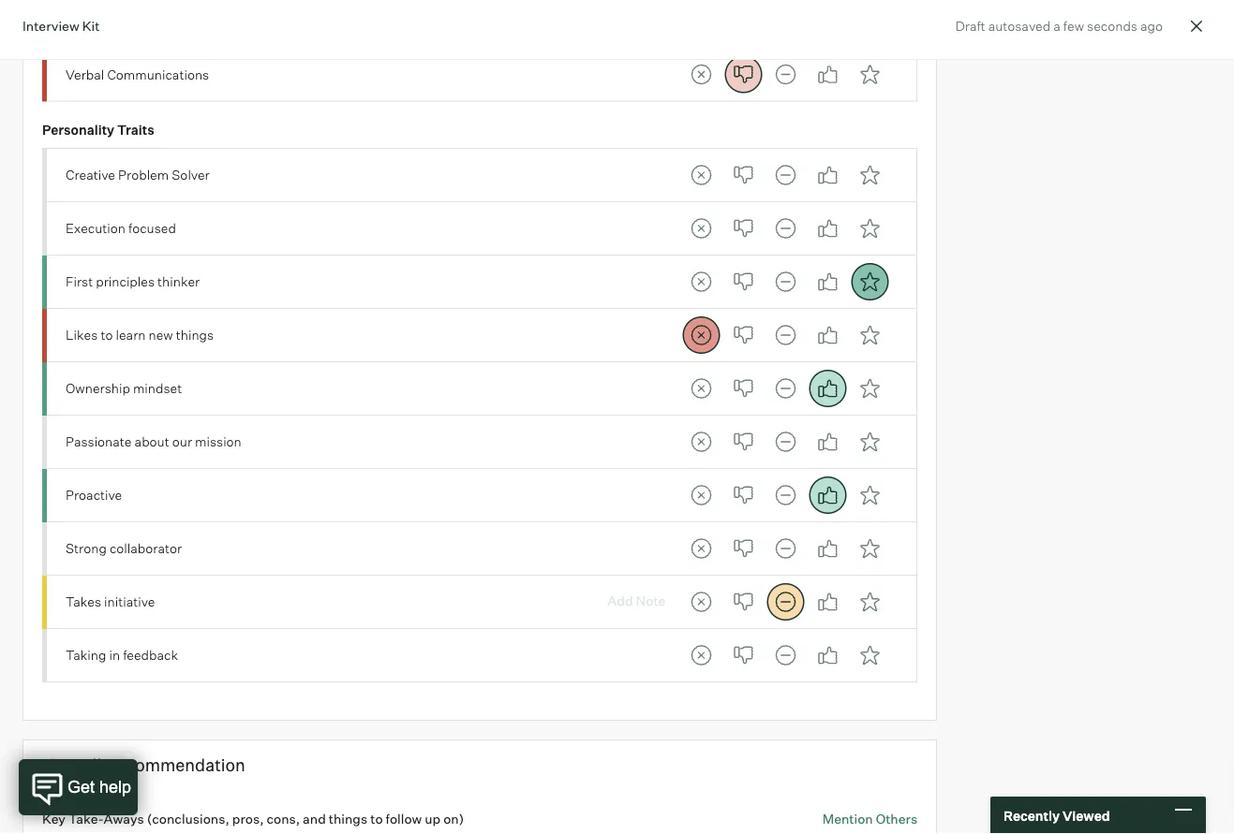 Task type: describe. For each thing, give the bounding box(es) containing it.
yes image for about
[[809, 423, 847, 461]]

tab list for about
[[683, 423, 889, 461]]

6 yes image from the top
[[809, 477, 847, 514]]

5 no image from the top
[[725, 477, 762, 514]]

8 tab list from the top
[[683, 477, 889, 514]]

interview
[[22, 17, 79, 34]]

overall
[[46, 755, 101, 776]]

tab list for in
[[683, 637, 889, 675]]

tab list for principles
[[683, 263, 889, 301]]

no button for collaborator
[[725, 530, 762, 568]]

no image for mindset
[[725, 370, 762, 408]]

taking in feedback
[[66, 648, 178, 664]]

traits
[[117, 121, 154, 138]]

takes
[[66, 594, 101, 611]]

definitely not button for creative problem solver
[[683, 156, 720, 194]]

strong yes button for communications
[[851, 56, 889, 93]]

no button for mindset
[[725, 370, 762, 408]]

ownership mindset
[[66, 381, 182, 397]]

definitely not image for passionate about our mission
[[683, 423, 720, 461]]

8 yes button from the top
[[809, 477, 847, 514]]

strong yes image for initiative
[[851, 584, 889, 621]]

strong yes button for to
[[851, 317, 889, 354]]

no button for focused
[[725, 210, 762, 247]]

strong yes image for mindset
[[851, 370, 889, 408]]

definitely not button for verbal communications
[[683, 56, 720, 93]]

taking
[[66, 648, 106, 664]]

personality
[[42, 121, 114, 138]]

mixed image for ownership mindset
[[767, 370, 804, 408]]

definitely not button for first principles thinker
[[683, 263, 720, 301]]

up
[[425, 811, 441, 827]]

a
[[1053, 18, 1061, 34]]

close image
[[1185, 15, 1208, 37]]

feedback
[[123, 648, 178, 664]]

tab list for problem
[[683, 156, 889, 194]]

8 strong yes button from the top
[[851, 477, 889, 514]]

tab list for initiative
[[683, 584, 889, 621]]

voracious
[[66, 13, 125, 29]]

verbal
[[66, 66, 104, 82]]

autosaved
[[988, 18, 1051, 34]]

our
[[172, 434, 192, 450]]

mixed image for initiative
[[767, 584, 804, 621]]

yes button for initiative
[[809, 584, 847, 621]]

yes button for focused
[[809, 210, 847, 247]]

cons,
[[267, 811, 300, 827]]

focused
[[128, 220, 176, 237]]

and
[[303, 811, 326, 827]]

new
[[149, 327, 173, 344]]

yes image for focused
[[809, 210, 847, 247]]

1 vertical spatial things
[[329, 811, 368, 827]]

learn
[[116, 327, 146, 344]]

yes button for communications
[[809, 56, 847, 93]]

follow
[[386, 811, 422, 827]]

definitely not image for taking in feedback
[[683, 637, 720, 675]]

definitely not button for likes to learn new things
[[683, 317, 720, 354]]

1 vertical spatial to
[[370, 811, 383, 827]]

no button for in
[[725, 637, 762, 675]]

likes
[[66, 327, 98, 344]]

8 no button from the top
[[725, 477, 762, 514]]

overall recommendation
[[46, 755, 245, 776]]

problem
[[118, 167, 169, 183]]

strong yes button for initiative
[[851, 584, 889, 621]]

passionate
[[66, 434, 132, 450]]

ownership
[[66, 381, 130, 397]]

yes image for problem
[[809, 156, 847, 194]]

yes button for collaborator
[[809, 530, 847, 568]]

creative problem solver
[[66, 167, 210, 183]]

first principles thinker
[[66, 274, 200, 290]]

interview kit
[[22, 17, 100, 34]]

(conclusions,
[[147, 811, 229, 827]]

mixed image for focused
[[767, 210, 804, 247]]

yes button for principles
[[809, 263, 847, 301]]

yes image for collaborator
[[809, 530, 847, 568]]

learner
[[128, 13, 170, 29]]

definitely not button for ownership mindset
[[683, 370, 720, 408]]

in
[[109, 648, 120, 664]]

on)
[[443, 811, 464, 827]]

definitely not image for execution focused
[[683, 210, 720, 247]]

pros,
[[232, 811, 264, 827]]

definitely not image for initiative
[[683, 584, 720, 621]]

seconds
[[1087, 18, 1138, 34]]

yes image for takes initiative
[[809, 584, 847, 621]]

strong yes image for principles
[[851, 263, 889, 301]]

definitely not image for ownership mindset
[[683, 370, 720, 408]]

definitely not button for takes initiative
[[683, 584, 720, 621]]

strong yes button for focused
[[851, 210, 889, 247]]

tab list for mindset
[[683, 370, 889, 408]]

definitely not button for taking in feedback
[[683, 637, 720, 675]]

ago
[[1140, 18, 1163, 34]]

execution focused
[[66, 220, 176, 237]]

execution
[[66, 220, 126, 237]]

definitely not image for communications
[[683, 56, 720, 93]]

definitely not button for execution focused
[[683, 210, 720, 247]]

strong yes image for to
[[851, 317, 889, 354]]

thinker
[[158, 274, 200, 290]]

mixed button for to
[[767, 317, 804, 354]]

strong yes image
[[851, 56, 889, 93]]

recently
[[1004, 808, 1060, 824]]

no button for communications
[[725, 56, 762, 93]]

yes button for problem
[[809, 156, 847, 194]]

recently viewed
[[1004, 808, 1110, 824]]

mixed button for about
[[767, 423, 804, 461]]

others
[[876, 811, 918, 827]]

principles
[[96, 274, 155, 290]]

key
[[42, 811, 65, 827]]

no image for strong collaborator
[[725, 530, 762, 568]]

mixed image for problem
[[767, 156, 804, 194]]



Task type: vqa. For each thing, say whether or not it's contained in the screenshot.
Emails within the Allow anyone with job or site admin permissions to send emails from my address
no



Task type: locate. For each thing, give the bounding box(es) containing it.
few
[[1063, 18, 1084, 34]]

7 mixed image from the top
[[767, 530, 804, 568]]

2 yes button from the top
[[809, 156, 847, 194]]

about
[[135, 434, 169, 450]]

1 horizontal spatial to
[[370, 811, 383, 827]]

6 strong yes image from the top
[[851, 423, 889, 461]]

strong yes image for collaborator
[[851, 530, 889, 568]]

proactive
[[66, 487, 122, 504]]

yes image for principles
[[809, 263, 847, 301]]

2 mixed image from the top
[[767, 210, 804, 247]]

mixed button for in
[[767, 637, 804, 675]]

likes to learn new things
[[66, 327, 214, 344]]

yes button for about
[[809, 423, 847, 461]]

strong yes button for about
[[851, 423, 889, 461]]

definitely not button for passionate about our mission
[[683, 423, 720, 461]]

1 no button from the top
[[725, 56, 762, 93]]

5 definitely not image from the top
[[683, 423, 720, 461]]

mixed image for verbal communications
[[767, 56, 804, 93]]

no button
[[725, 56, 762, 93], [725, 156, 762, 194], [725, 210, 762, 247], [725, 263, 762, 301], [725, 317, 762, 354], [725, 370, 762, 408], [725, 423, 762, 461], [725, 477, 762, 514], [725, 530, 762, 568], [725, 584, 762, 621], [725, 637, 762, 675]]

2 vertical spatial yes image
[[809, 584, 847, 621]]

strong yes button for problem
[[851, 156, 889, 194]]

3 mixed image from the top
[[767, 637, 804, 675]]

no image
[[725, 56, 762, 93], [725, 317, 762, 354], [725, 370, 762, 408], [725, 423, 762, 461], [725, 477, 762, 514], [725, 584, 762, 621], [725, 637, 762, 675]]

mixed button
[[767, 56, 804, 93], [767, 156, 804, 194], [767, 210, 804, 247], [767, 263, 804, 301], [767, 317, 804, 354], [767, 370, 804, 408], [767, 423, 804, 461], [767, 477, 804, 514], [767, 530, 804, 568], [767, 584, 804, 621], [767, 637, 804, 675]]

5 mixed button from the top
[[767, 317, 804, 354]]

8 mixed button from the top
[[767, 477, 804, 514]]

10 mixed button from the top
[[767, 584, 804, 621]]

1 vertical spatial yes image
[[809, 317, 847, 354]]

mixed button for principles
[[767, 263, 804, 301]]

5 mixed image from the top
[[767, 423, 804, 461]]

9 no button from the top
[[725, 530, 762, 568]]

mention others
[[822, 811, 918, 827]]

8 mixed image from the top
[[767, 584, 804, 621]]

tab list for communications
[[683, 56, 889, 93]]

no button for problem
[[725, 156, 762, 194]]

3 definitely not button from the top
[[683, 210, 720, 247]]

1 horizontal spatial things
[[329, 811, 368, 827]]

10 strong yes image from the top
[[851, 637, 889, 675]]

no button for to
[[725, 317, 762, 354]]

tab list
[[683, 56, 889, 93], [683, 156, 889, 194], [683, 210, 889, 247], [683, 263, 889, 301], [683, 317, 889, 354], [683, 370, 889, 408], [683, 423, 889, 461], [683, 477, 889, 514], [683, 530, 889, 568], [683, 584, 889, 621], [683, 637, 889, 675]]

viewed
[[1063, 808, 1110, 824]]

yes button for in
[[809, 637, 847, 675]]

passionate about our mission
[[66, 434, 242, 450]]

1 vertical spatial mixed image
[[767, 370, 804, 408]]

kit
[[82, 17, 100, 34]]

9 tab list from the top
[[683, 530, 889, 568]]

4 yes button from the top
[[809, 263, 847, 301]]

10 strong yes button from the top
[[851, 584, 889, 621]]

strong yes button for in
[[851, 637, 889, 675]]

mixed image for collaborator
[[767, 530, 804, 568]]

mixed button for problem
[[767, 156, 804, 194]]

strong yes image for problem
[[851, 156, 889, 194]]

mixed button for mindset
[[767, 370, 804, 408]]

2 definitely not image from the top
[[683, 156, 720, 194]]

6 strong yes button from the top
[[851, 370, 889, 408]]

1 no image from the top
[[725, 156, 762, 194]]

2 mixed button from the top
[[767, 156, 804, 194]]

0 vertical spatial mixed image
[[767, 56, 804, 93]]

3 yes image from the top
[[809, 263, 847, 301]]

4 definitely not button from the top
[[683, 263, 720, 301]]

2 definitely not image from the top
[[683, 263, 720, 301]]

yes image
[[809, 56, 847, 93], [809, 317, 847, 354], [809, 584, 847, 621]]

2 no button from the top
[[725, 156, 762, 194]]

mixed image for principles
[[767, 263, 804, 301]]

yes image for likes to learn new things
[[809, 317, 847, 354]]

1 mixed image from the top
[[767, 156, 804, 194]]

0 horizontal spatial things
[[176, 327, 214, 344]]

to left follow
[[370, 811, 383, 827]]

3 yes image from the top
[[809, 584, 847, 621]]

5 tab list from the top
[[683, 317, 889, 354]]

10 tab list from the top
[[683, 584, 889, 621]]

mixed image for to
[[767, 317, 804, 354]]

yes button for mindset
[[809, 370, 847, 408]]

1 definitely not image from the top
[[683, 56, 720, 93]]

2 strong yes button from the top
[[851, 156, 889, 194]]

4 no image from the top
[[725, 530, 762, 568]]

1 strong yes image from the top
[[851, 156, 889, 194]]

no image
[[725, 156, 762, 194], [725, 210, 762, 247], [725, 263, 762, 301], [725, 530, 762, 568]]

yes button
[[809, 56, 847, 93], [809, 156, 847, 194], [809, 210, 847, 247], [809, 263, 847, 301], [809, 317, 847, 354], [809, 370, 847, 408], [809, 423, 847, 461], [809, 477, 847, 514], [809, 530, 847, 568], [809, 584, 847, 621], [809, 637, 847, 675]]

1 mixed image from the top
[[767, 56, 804, 93]]

4 strong yes button from the top
[[851, 263, 889, 301]]

7 strong yes button from the top
[[851, 423, 889, 461]]

2 definitely not button from the top
[[683, 156, 720, 194]]

mixed image
[[767, 56, 804, 93], [767, 370, 804, 408], [767, 637, 804, 675]]

strong yes image
[[851, 156, 889, 194], [851, 210, 889, 247], [851, 263, 889, 301], [851, 317, 889, 354], [851, 370, 889, 408], [851, 423, 889, 461], [851, 477, 889, 514], [851, 530, 889, 568], [851, 584, 889, 621], [851, 637, 889, 675]]

tab list for focused
[[683, 210, 889, 247]]

no image for in
[[725, 637, 762, 675]]

6 mixed button from the top
[[767, 370, 804, 408]]

7 definitely not image from the top
[[683, 637, 720, 675]]

yes button for to
[[809, 317, 847, 354]]

3 definitely not image from the top
[[683, 477, 720, 514]]

6 no image from the top
[[725, 584, 762, 621]]

7 no button from the top
[[725, 423, 762, 461]]

10 no button from the top
[[725, 584, 762, 621]]

11 no button from the top
[[725, 637, 762, 675]]

5 yes image from the top
[[809, 423, 847, 461]]

to left the learn
[[101, 327, 113, 344]]

definitely not button
[[683, 56, 720, 93], [683, 156, 720, 194], [683, 210, 720, 247], [683, 263, 720, 301], [683, 317, 720, 354], [683, 370, 720, 408], [683, 423, 720, 461], [683, 477, 720, 514], [683, 530, 720, 568], [683, 584, 720, 621], [683, 637, 720, 675]]

2 vertical spatial mixed image
[[767, 637, 804, 675]]

5 strong yes image from the top
[[851, 370, 889, 408]]

10 definitely not button from the top
[[683, 584, 720, 621]]

7 no image from the top
[[725, 637, 762, 675]]

collaborator
[[110, 541, 182, 557]]

strong yes button for collaborator
[[851, 530, 889, 568]]

strong yes image for focused
[[851, 210, 889, 247]]

no button for initiative
[[725, 584, 762, 621]]

things
[[176, 327, 214, 344], [329, 811, 368, 827]]

4 tab list from the top
[[683, 263, 889, 301]]

9 mixed button from the top
[[767, 530, 804, 568]]

mention
[[822, 811, 873, 827]]

5 definitely not button from the top
[[683, 317, 720, 354]]

no image for about
[[725, 423, 762, 461]]

7 tab list from the top
[[683, 423, 889, 461]]

voracious learner
[[66, 13, 170, 29]]

0 vertical spatial things
[[176, 327, 214, 344]]

draft autosaved a few seconds ago
[[955, 18, 1163, 34]]

communications
[[107, 66, 209, 82]]

strong
[[66, 541, 107, 557]]

yes image for mindset
[[809, 370, 847, 408]]

5 no button from the top
[[725, 317, 762, 354]]

aways
[[104, 811, 144, 827]]

9 definitely not button from the top
[[683, 530, 720, 568]]

9 strong yes image from the top
[[851, 584, 889, 621]]

2 no image from the top
[[725, 317, 762, 354]]

no image for execution focused
[[725, 210, 762, 247]]

definitely not image for strong collaborator
[[683, 530, 720, 568]]

1 yes image from the top
[[809, 156, 847, 194]]

strong yes button for mindset
[[851, 370, 889, 408]]

strong yes button for principles
[[851, 263, 889, 301]]

3 mixed button from the top
[[767, 210, 804, 247]]

0 vertical spatial to
[[101, 327, 113, 344]]

1 no image from the top
[[725, 56, 762, 93]]

definitely not image
[[683, 56, 720, 93], [683, 156, 720, 194], [683, 477, 720, 514], [683, 584, 720, 621]]

verbal communications
[[66, 66, 209, 82]]

tab list for collaborator
[[683, 530, 889, 568]]

solver
[[172, 167, 210, 183]]

4 yes image from the top
[[809, 370, 847, 408]]

to
[[101, 327, 113, 344], [370, 811, 383, 827]]

3 strong yes button from the top
[[851, 210, 889, 247]]

0 vertical spatial yes image
[[809, 56, 847, 93]]

6 mixed image from the top
[[767, 477, 804, 514]]

things right new at left top
[[176, 327, 214, 344]]

creative
[[66, 167, 115, 183]]

take-
[[68, 811, 104, 827]]

7 strong yes image from the top
[[851, 477, 889, 514]]

8 definitely not button from the top
[[683, 477, 720, 514]]

definitely not button for strong collaborator
[[683, 530, 720, 568]]

9 yes button from the top
[[809, 530, 847, 568]]

mixed image
[[767, 156, 804, 194], [767, 210, 804, 247], [767, 263, 804, 301], [767, 317, 804, 354], [767, 423, 804, 461], [767, 477, 804, 514], [767, 530, 804, 568], [767, 584, 804, 621]]

11 strong yes button from the top
[[851, 637, 889, 675]]

yes image for in
[[809, 637, 847, 675]]

yes image
[[809, 156, 847, 194], [809, 210, 847, 247], [809, 263, 847, 301], [809, 370, 847, 408], [809, 423, 847, 461], [809, 477, 847, 514], [809, 530, 847, 568], [809, 637, 847, 675]]

3 no image from the top
[[725, 370, 762, 408]]

initiative
[[104, 594, 155, 611]]

draft
[[955, 18, 985, 34]]

4 strong yes image from the top
[[851, 317, 889, 354]]

11 mixed button from the top
[[767, 637, 804, 675]]

key take-aways (conclusions, pros, cons, and things to follow up on)
[[42, 811, 464, 827]]

1 yes image from the top
[[809, 56, 847, 93]]

7 yes button from the top
[[809, 423, 847, 461]]

11 definitely not button from the top
[[683, 637, 720, 675]]

recommendation
[[105, 755, 245, 776]]

6 definitely not button from the top
[[683, 370, 720, 408]]

no image for to
[[725, 317, 762, 354]]

strong yes button
[[851, 56, 889, 93], [851, 156, 889, 194], [851, 210, 889, 247], [851, 263, 889, 301], [851, 317, 889, 354], [851, 370, 889, 408], [851, 423, 889, 461], [851, 477, 889, 514], [851, 530, 889, 568], [851, 584, 889, 621], [851, 637, 889, 675]]

2 yes image from the top
[[809, 317, 847, 354]]

4 mixed image from the top
[[767, 317, 804, 354]]

strong yes image for in
[[851, 637, 889, 675]]

mixed button for focused
[[767, 210, 804, 247]]

3 tab list from the top
[[683, 210, 889, 247]]

2 yes image from the top
[[809, 210, 847, 247]]

no button for about
[[725, 423, 762, 461]]

2 strong yes image from the top
[[851, 210, 889, 247]]

no image for communications
[[725, 56, 762, 93]]

no image for creative problem solver
[[725, 156, 762, 194]]

definitely not button for proactive
[[683, 477, 720, 514]]

4 definitely not image from the top
[[683, 584, 720, 621]]

7 yes image from the top
[[809, 530, 847, 568]]

takes initiative
[[66, 594, 155, 611]]

mixed image for about
[[767, 423, 804, 461]]

9 strong yes button from the top
[[851, 530, 889, 568]]

4 no image from the top
[[725, 423, 762, 461]]

first
[[66, 274, 93, 290]]

6 tab list from the top
[[683, 370, 889, 408]]

mindset
[[133, 381, 182, 397]]

3 yes button from the top
[[809, 210, 847, 247]]

4 mixed button from the top
[[767, 263, 804, 301]]

mixed image for taking in feedback
[[767, 637, 804, 675]]

definitely not image for likes to learn new things
[[683, 317, 720, 354]]

mixed button for collaborator
[[767, 530, 804, 568]]

no image for initiative
[[725, 584, 762, 621]]

11 yes button from the top
[[809, 637, 847, 675]]

strong yes image for about
[[851, 423, 889, 461]]

no image for first principles thinker
[[725, 263, 762, 301]]

personality traits
[[42, 121, 154, 138]]

3 mixed image from the top
[[767, 263, 804, 301]]

yes image for verbal communications
[[809, 56, 847, 93]]

strong collaborator
[[66, 541, 182, 557]]

mission
[[195, 434, 242, 450]]

no button for principles
[[725, 263, 762, 301]]

7 mixed button from the top
[[767, 423, 804, 461]]

3 definitely not image from the top
[[683, 317, 720, 354]]

definitely not image
[[683, 210, 720, 247], [683, 263, 720, 301], [683, 317, 720, 354], [683, 370, 720, 408], [683, 423, 720, 461], [683, 530, 720, 568], [683, 637, 720, 675]]

mixed button for communications
[[767, 56, 804, 93]]

things right and
[[329, 811, 368, 827]]

tab list for to
[[683, 317, 889, 354]]

1 definitely not image from the top
[[683, 210, 720, 247]]

2 no image from the top
[[725, 210, 762, 247]]

definitely not image for problem
[[683, 156, 720, 194]]

0 horizontal spatial to
[[101, 327, 113, 344]]

mention others link
[[822, 810, 918, 828]]

10 yes button from the top
[[809, 584, 847, 621]]

11 tab list from the top
[[683, 637, 889, 675]]

7 definitely not button from the top
[[683, 423, 720, 461]]

mixed button for initiative
[[767, 584, 804, 621]]



